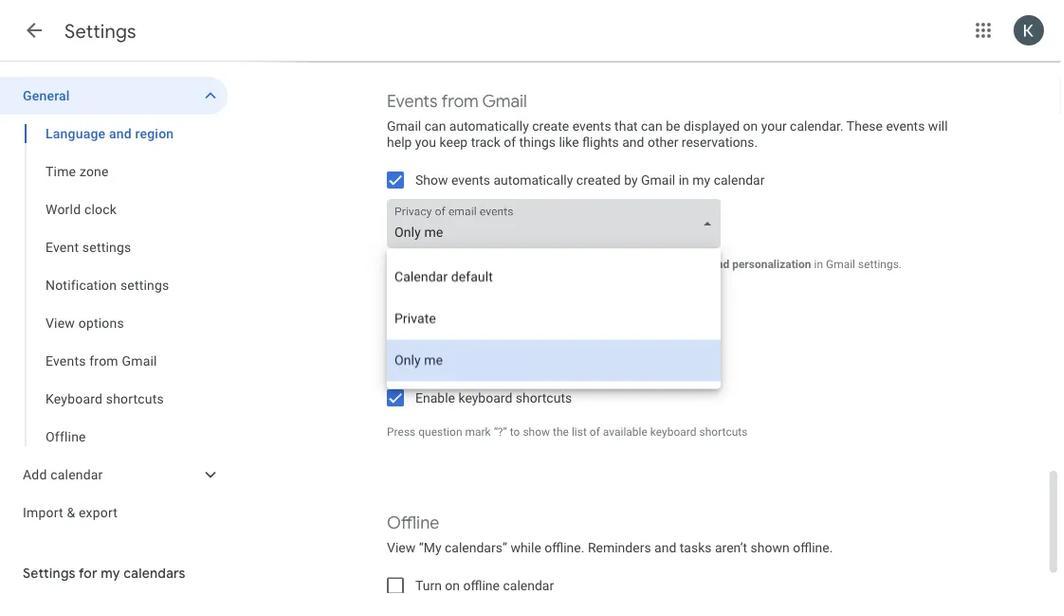 Task type: describe. For each thing, give the bounding box(es) containing it.
calendars
[[124, 565, 186, 582]]

private option
[[387, 298, 721, 340]]

reminders
[[588, 541, 651, 557]]

zone
[[80, 164, 109, 179]]

1 offline. from the left
[[545, 541, 585, 557]]

settings for notification settings
[[120, 277, 169, 293]]

get
[[402, 258, 419, 271]]

be
[[666, 119, 680, 135]]

you inside events from gmail gmail can automatically create events that can be displayed on your calendar. these events will help you keep track of things like flights and other reservations.
[[415, 135, 436, 150]]

events for events from gmail gmail can automatically create events that can be displayed on your calendar. these events will help you keep track of things like flights and other reservations.
[[387, 91, 438, 112]]

event settings
[[46, 239, 131, 255]]

personalization
[[732, 258, 811, 271]]

region
[[135, 126, 174, 141]]

settings for settings for my calendars
[[23, 565, 76, 582]]

view options
[[46, 315, 124, 331]]

gmail inside group
[[122, 353, 157, 369]]

mark
[[465, 426, 491, 440]]

gmail right by
[[641, 173, 676, 188]]

displayed
[[684, 119, 740, 135]]

to get events from gmail, you must also turn on smart features and personalization in gmail settings. learn more
[[387, 258, 902, 285]]

from for events from gmail
[[89, 353, 118, 369]]

enable keyboard shortcuts
[[415, 391, 572, 406]]

options
[[78, 315, 124, 331]]

0 vertical spatial calendar
[[714, 173, 765, 188]]

available
[[603, 426, 648, 440]]

and inside "offline view "my calendars" while offline. reminders and tasks aren't shown offline."
[[654, 541, 677, 557]]

events left will
[[886, 119, 925, 135]]

0 horizontal spatial keyboard
[[458, 391, 512, 406]]

export
[[79, 505, 118, 521]]

the
[[553, 426, 569, 440]]

0 vertical spatial keyboard
[[387, 352, 461, 373]]

also
[[569, 258, 590, 271]]

clock
[[84, 202, 117, 217]]

on inside to get events from gmail, you must also turn on smart features and personalization in gmail settings. learn more
[[616, 258, 628, 271]]

gmail,
[[485, 258, 516, 271]]

tasks
[[680, 541, 712, 557]]

shown
[[751, 541, 790, 557]]

while
[[511, 541, 541, 557]]

show
[[415, 173, 448, 188]]

offline view "my calendars" while offline. reminders and tasks aren't shown offline.
[[387, 513, 833, 557]]

0 horizontal spatial in
[[679, 173, 689, 188]]

shortcuts inside group
[[106, 391, 164, 407]]

and inside events from gmail gmail can automatically create events that can be displayed on your calendar. these events will help you keep track of things like flights and other reservations.
[[622, 135, 644, 150]]

help
[[387, 135, 412, 150]]

events from gmail
[[46, 353, 157, 369]]

you inside to get events from gmail, you must also turn on smart features and personalization in gmail settings. learn more
[[519, 258, 537, 271]]

show
[[523, 426, 550, 440]]

of inside events from gmail gmail can automatically create events that can be displayed on your calendar. these events will help you keep track of things like flights and other reservations.
[[504, 135, 516, 150]]

offline for offline
[[46, 429, 86, 445]]

features
[[665, 258, 708, 271]]

group containing language and region
[[0, 115, 228, 456]]

2 can from the left
[[641, 119, 663, 135]]

calendar default option
[[387, 257, 721, 298]]

import
[[23, 505, 63, 521]]

import & export
[[23, 505, 118, 521]]

world
[[46, 202, 81, 217]]

language and region
[[46, 126, 174, 141]]

tree containing general
[[0, 77, 228, 532]]

world clock
[[46, 202, 117, 217]]

keyboard shortcuts inside group
[[46, 391, 164, 407]]

add
[[23, 467, 47, 483]]

calendar.
[[790, 119, 844, 135]]

created
[[576, 173, 621, 188]]

flights
[[582, 135, 619, 150]]

settings.
[[858, 258, 902, 271]]

by
[[624, 173, 638, 188]]

smart
[[631, 258, 662, 271]]

privacy of email events list box
[[387, 249, 721, 389]]

create
[[532, 119, 569, 135]]

track
[[471, 135, 500, 150]]

1 horizontal spatial of
[[590, 426, 600, 440]]

to
[[387, 258, 400, 271]]

calendars"
[[445, 541, 507, 557]]

and inside to get events from gmail, you must also turn on smart features and personalization in gmail settings. learn more
[[711, 258, 729, 271]]

1 can from the left
[[425, 119, 446, 135]]

view inside "offline view "my calendars" while offline. reminders and tasks aren't shown offline."
[[387, 541, 416, 557]]

enable
[[415, 391, 455, 406]]

learn more link
[[387, 271, 447, 285]]

list
[[572, 426, 587, 440]]

time zone
[[46, 164, 109, 179]]



Task type: locate. For each thing, give the bounding box(es) containing it.
more
[[419, 271, 447, 285]]

0 vertical spatial on
[[743, 119, 758, 135]]

can right help
[[425, 119, 446, 135]]

1 vertical spatial automatically
[[494, 173, 573, 188]]

of right track
[[504, 135, 516, 150]]

offline. right shown on the right bottom
[[793, 541, 833, 557]]

for
[[79, 565, 97, 582]]

view left options
[[46, 315, 75, 331]]

0 vertical spatial automatically
[[449, 119, 529, 135]]

from inside group
[[89, 353, 118, 369]]

"my
[[419, 541, 441, 557]]

0 vertical spatial offline
[[46, 429, 86, 445]]

these
[[847, 119, 883, 135]]

my down reservations.
[[693, 173, 711, 188]]

settings up options
[[120, 277, 169, 293]]

offline inside "offline view "my calendars" while offline. reminders and tasks aren't shown offline."
[[387, 513, 439, 534]]

settings up general tree item on the top of the page
[[64, 19, 136, 43]]

on inside events from gmail gmail can automatically create events that can be displayed on your calendar. these events will help you keep track of things like flights and other reservations.
[[743, 119, 758, 135]]

keyboard right available
[[650, 426, 697, 440]]

my
[[693, 173, 711, 188], [101, 565, 120, 582]]

offline up add calendar
[[46, 429, 86, 445]]

0 horizontal spatial keyboard
[[46, 391, 103, 407]]

1 vertical spatial keyboard shortcuts
[[46, 391, 164, 407]]

offline for offline view "my calendars" while offline. reminders and tasks aren't shown offline.
[[387, 513, 439, 534]]

keep
[[440, 135, 468, 150]]

"?"
[[494, 426, 507, 440]]

1 horizontal spatial calendar
[[714, 173, 765, 188]]

time
[[46, 164, 76, 179]]

0 vertical spatial settings
[[82, 239, 131, 255]]

from
[[441, 91, 479, 112], [458, 258, 482, 271], [89, 353, 118, 369]]

aren't
[[715, 541, 747, 557]]

must
[[540, 258, 566, 271]]

0 vertical spatial settings
[[64, 19, 136, 43]]

settings
[[82, 239, 131, 255], [120, 277, 169, 293]]

shortcuts
[[465, 352, 539, 373], [516, 391, 572, 406], [106, 391, 164, 407], [699, 426, 748, 440]]

0 vertical spatial in
[[679, 173, 689, 188]]

learn
[[387, 271, 417, 285]]

from left the gmail,
[[458, 258, 482, 271]]

1 vertical spatial you
[[519, 258, 537, 271]]

0 vertical spatial view
[[46, 315, 75, 331]]

general
[[23, 88, 70, 103]]

1 horizontal spatial offline.
[[793, 541, 833, 557]]

automatically down "things" at the top of the page
[[494, 173, 573, 188]]

of
[[504, 135, 516, 150], [590, 426, 600, 440]]

offline. right while
[[545, 541, 585, 557]]

events from gmail gmail can automatically create events that can be displayed on your calendar. these events will help you keep track of things like flights and other reservations.
[[387, 91, 948, 150]]

tree
[[0, 77, 228, 532]]

gmail left settings.
[[826, 258, 855, 271]]

and right features
[[711, 258, 729, 271]]

events
[[573, 119, 611, 135], [886, 119, 925, 135], [451, 173, 490, 188], [421, 258, 455, 271]]

language
[[46, 126, 106, 141]]

you left the must
[[519, 258, 537, 271]]

keyboard
[[387, 352, 461, 373], [46, 391, 103, 407]]

that
[[615, 119, 638, 135]]

calendar down reservations.
[[714, 173, 765, 188]]

press question mark "?" to show the list of available keyboard shortcuts
[[387, 426, 748, 440]]

in inside to get events from gmail, you must also turn on smart features and personalization in gmail settings. learn more
[[814, 258, 823, 271]]

things
[[519, 135, 556, 150]]

group
[[0, 115, 228, 456]]

1 horizontal spatial keyboard shortcuts
[[387, 352, 539, 373]]

go back image
[[23, 19, 46, 42]]

settings left for
[[23, 565, 76, 582]]

0 vertical spatial from
[[441, 91, 479, 112]]

events
[[387, 91, 438, 112], [46, 353, 86, 369]]

events inside events from gmail gmail can automatically create events that can be displayed on your calendar. these events will help you keep track of things like flights and other reservations.
[[387, 91, 438, 112]]

keyboard shortcuts down events from gmail
[[46, 391, 164, 407]]

1 vertical spatial my
[[101, 565, 120, 582]]

in down reservations.
[[679, 173, 689, 188]]

general tree item
[[0, 77, 228, 115]]

keyboard up the mark
[[458, 391, 512, 406]]

1 vertical spatial view
[[387, 541, 416, 557]]

in
[[679, 173, 689, 188], [814, 258, 823, 271]]

and left tasks
[[654, 541, 677, 557]]

1 vertical spatial settings
[[120, 277, 169, 293]]

offline.
[[545, 541, 585, 557], [793, 541, 833, 557]]

0 vertical spatial my
[[693, 173, 711, 188]]

0 horizontal spatial offline
[[46, 429, 86, 445]]

events inside to get events from gmail, you must also turn on smart features and personalization in gmail settings. learn more
[[421, 258, 455, 271]]

0 horizontal spatial you
[[415, 135, 436, 150]]

0 horizontal spatial keyboard shortcuts
[[46, 391, 164, 407]]

events left that at the top
[[573, 119, 611, 135]]

automatically inside events from gmail gmail can automatically create events that can be displayed on your calendar. these events will help you keep track of things like flights and other reservations.
[[449, 119, 529, 135]]

1 horizontal spatial my
[[693, 173, 711, 188]]

and inside group
[[109, 126, 132, 141]]

gmail left keep
[[387, 119, 421, 135]]

view left '"my'
[[387, 541, 416, 557]]

can left 'be'
[[641, 119, 663, 135]]

1 horizontal spatial offline
[[387, 513, 439, 534]]

and left other
[[622, 135, 644, 150]]

calendar
[[714, 173, 765, 188], [50, 467, 103, 483]]

keyboard shortcuts up enable
[[387, 352, 539, 373]]

and left region
[[109, 126, 132, 141]]

add calendar
[[23, 467, 103, 483]]

question
[[418, 426, 462, 440]]

events for events from gmail
[[46, 353, 86, 369]]

2 vertical spatial from
[[89, 353, 118, 369]]

settings for event settings
[[82, 239, 131, 255]]

on
[[743, 119, 758, 135], [616, 258, 628, 271]]

1 vertical spatial of
[[590, 426, 600, 440]]

events down view options
[[46, 353, 86, 369]]

notification
[[46, 277, 117, 293]]

from inside events from gmail gmail can automatically create events that can be displayed on your calendar. these events will help you keep track of things like flights and other reservations.
[[441, 91, 479, 112]]

keyboard up enable
[[387, 352, 461, 373]]

settings
[[64, 19, 136, 43], [23, 565, 76, 582]]

1 horizontal spatial can
[[641, 119, 663, 135]]

1 horizontal spatial keyboard
[[650, 426, 697, 440]]

show events automatically created by gmail in my calendar
[[415, 173, 765, 188]]

of right list
[[590, 426, 600, 440]]

gmail up track
[[482, 91, 527, 112]]

1 vertical spatial settings
[[23, 565, 76, 582]]

1 horizontal spatial in
[[814, 258, 823, 271]]

keyboard inside group
[[46, 391, 103, 407]]

1 horizontal spatial events
[[387, 91, 438, 112]]

only me option
[[387, 340, 721, 382]]

events right get
[[421, 258, 455, 271]]

calendar inside "tree"
[[50, 467, 103, 483]]

offline inside group
[[46, 429, 86, 445]]

1 vertical spatial calendar
[[50, 467, 103, 483]]

from inside to get events from gmail, you must also turn on smart features and personalization in gmail settings. learn more
[[458, 258, 482, 271]]

0 vertical spatial keyboard shortcuts
[[387, 352, 539, 373]]

event
[[46, 239, 79, 255]]

your
[[761, 119, 787, 135]]

0 horizontal spatial events
[[46, 353, 86, 369]]

in right personalization
[[814, 258, 823, 271]]

from for events from gmail gmail can automatically create events that can be displayed on your calendar. these events will help you keep track of things like flights and other reservations.
[[441, 91, 479, 112]]

0 horizontal spatial view
[[46, 315, 75, 331]]

0 vertical spatial events
[[387, 91, 438, 112]]

1 vertical spatial offline
[[387, 513, 439, 534]]

events inside group
[[46, 353, 86, 369]]

gmail inside to get events from gmail, you must also turn on smart features and personalization in gmail settings. learn more
[[826, 258, 855, 271]]

0 horizontal spatial can
[[425, 119, 446, 135]]

from down options
[[89, 353, 118, 369]]

None field
[[387, 200, 728, 249]]

gmail down options
[[122, 353, 157, 369]]

keyboard shortcuts
[[387, 352, 539, 373], [46, 391, 164, 407]]

1 horizontal spatial on
[[743, 119, 758, 135]]

1 horizontal spatial keyboard
[[387, 352, 461, 373]]

other
[[648, 135, 678, 150]]

0 horizontal spatial of
[[504, 135, 516, 150]]

0 horizontal spatial calendar
[[50, 467, 103, 483]]

1 vertical spatial from
[[458, 258, 482, 271]]

from up keep
[[441, 91, 479, 112]]

view
[[46, 315, 75, 331], [387, 541, 416, 557]]

settings heading
[[64, 19, 136, 43]]

1 vertical spatial on
[[616, 258, 628, 271]]

reservations.
[[682, 135, 758, 150]]

settings up notification settings
[[82, 239, 131, 255]]

events right show
[[451, 173, 490, 188]]

will
[[928, 119, 948, 135]]

can
[[425, 119, 446, 135], [641, 119, 663, 135]]

and
[[109, 126, 132, 141], [622, 135, 644, 150], [711, 258, 729, 271], [654, 541, 677, 557]]

calendar up &
[[50, 467, 103, 483]]

keyboard down events from gmail
[[46, 391, 103, 407]]

turn
[[593, 258, 613, 271]]

1 horizontal spatial you
[[519, 258, 537, 271]]

0 vertical spatial keyboard
[[458, 391, 512, 406]]

on right turn
[[616, 258, 628, 271]]

events up help
[[387, 91, 438, 112]]

1 vertical spatial events
[[46, 353, 86, 369]]

my right for
[[101, 565, 120, 582]]

offline up '"my'
[[387, 513, 439, 534]]

1 vertical spatial keyboard
[[650, 426, 697, 440]]

0 horizontal spatial my
[[101, 565, 120, 582]]

settings for my calendars
[[23, 565, 186, 582]]

&
[[67, 505, 75, 521]]

automatically
[[449, 119, 529, 135], [494, 173, 573, 188]]

press
[[387, 426, 416, 440]]

2 offline. from the left
[[793, 541, 833, 557]]

0 vertical spatial of
[[504, 135, 516, 150]]

settings for settings
[[64, 19, 136, 43]]

0 horizontal spatial offline.
[[545, 541, 585, 557]]

0 vertical spatial you
[[415, 135, 436, 150]]

keyboard
[[458, 391, 512, 406], [650, 426, 697, 440]]

you right help
[[415, 135, 436, 150]]

like
[[559, 135, 579, 150]]

offline
[[46, 429, 86, 445], [387, 513, 439, 534]]

gmail
[[482, 91, 527, 112], [387, 119, 421, 135], [641, 173, 676, 188], [826, 258, 855, 271], [122, 353, 157, 369]]

0 horizontal spatial on
[[616, 258, 628, 271]]

1 vertical spatial in
[[814, 258, 823, 271]]

on left your
[[743, 119, 758, 135]]

you
[[415, 135, 436, 150], [519, 258, 537, 271]]

1 horizontal spatial view
[[387, 541, 416, 557]]

1 vertical spatial keyboard
[[46, 391, 103, 407]]

to
[[510, 426, 520, 440]]

notification settings
[[46, 277, 169, 293]]

automatically left create
[[449, 119, 529, 135]]



Task type: vqa. For each thing, say whether or not it's contained in the screenshot.
the "calendar" inside the tree
yes



